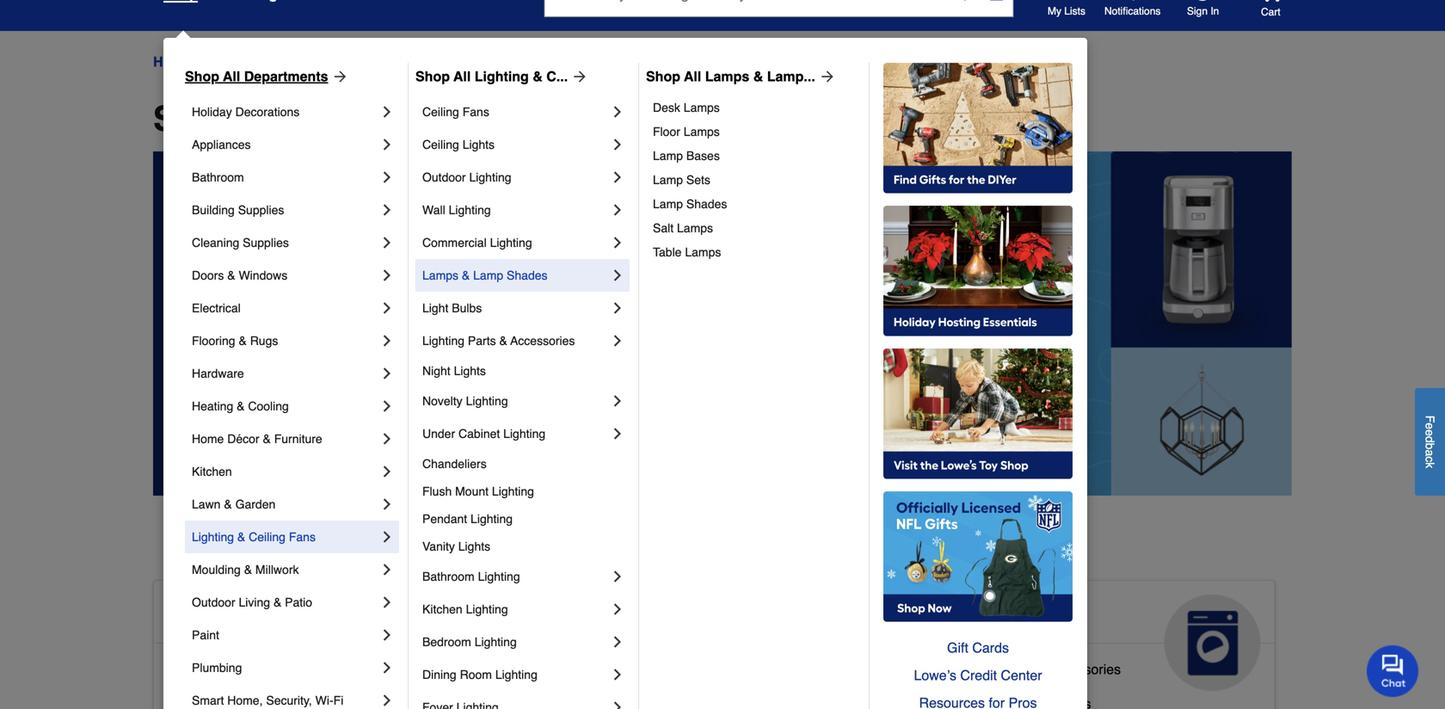 Task type: locate. For each thing, give the bounding box(es) containing it.
kitchen lighting
[[423, 602, 508, 616]]

lamp bases
[[653, 149, 720, 163]]

my lists
[[1048, 5, 1086, 17]]

arrow right image up 'shop all departments' at top
[[328, 68, 349, 85]]

1 arrow right image from the left
[[328, 68, 349, 85]]

shades down sets
[[687, 197, 728, 211]]

outdoor living & patio
[[192, 596, 312, 609]]

fans
[[463, 105, 490, 119], [289, 530, 316, 544]]

1 vertical spatial ceiling
[[423, 138, 459, 151]]

1 vertical spatial outdoor
[[192, 596, 235, 609]]

chevron right image
[[609, 103, 626, 120], [609, 136, 626, 153], [609, 169, 626, 186], [379, 201, 396, 219], [609, 234, 626, 251], [379, 267, 396, 284], [609, 267, 626, 284], [379, 332, 396, 349], [379, 365, 396, 382], [379, 398, 396, 415], [379, 430, 396, 447], [379, 496, 396, 513], [379, 561, 396, 578], [379, 594, 396, 611], [609, 601, 626, 618], [379, 626, 396, 644], [609, 633, 626, 651], [609, 699, 626, 709]]

sign
[[1188, 5, 1208, 17]]

night
[[423, 364, 451, 378]]

& left cooling
[[237, 399, 245, 413]]

kitchen inside kitchen link
[[192, 465, 232, 478]]

cooling
[[248, 399, 289, 413]]

under
[[423, 427, 455, 441]]

lamp inside "link"
[[653, 173, 683, 187]]

gift cards
[[947, 640, 1009, 656]]

1 vertical spatial bathroom
[[423, 570, 475, 583]]

1 horizontal spatial fans
[[463, 105, 490, 119]]

k
[[1424, 462, 1438, 468]]

0 vertical spatial bathroom
[[192, 170, 244, 184]]

kitchen up bedroom
[[423, 602, 463, 616]]

lamp down floor
[[653, 149, 683, 163]]

salt lamps link
[[653, 216, 857, 240]]

lamps up the desk lamps "link"
[[705, 68, 750, 84]]

appliance parts & accessories
[[935, 661, 1121, 677]]

lighting down bathroom lighting
[[466, 602, 508, 616]]

moulding & millwork
[[192, 563, 299, 577]]

lamp bases link
[[653, 144, 857, 168]]

lights up the novelty lighting
[[454, 364, 486, 378]]

all down shop all departments "link"
[[248, 99, 292, 139]]

ceiling lights link
[[423, 128, 609, 161]]

& right doors
[[227, 268, 235, 282]]

shop up desk
[[646, 68, 681, 84]]

2 accessible from the top
[[168, 661, 234, 677]]

hardware link
[[192, 357, 379, 390]]

chevron right image for outdoor lighting
[[609, 169, 626, 186]]

building supplies link
[[192, 194, 379, 226]]

bathroom inside "bathroom lighting" link
[[423, 570, 475, 583]]

lamp inside 'link'
[[653, 149, 683, 163]]

light bulbs link
[[423, 292, 609, 324]]

accessories
[[511, 334, 575, 348], [1048, 661, 1121, 677]]

accessories for appliance parts & accessories
[[1048, 661, 1121, 677]]

sign in
[[1188, 5, 1220, 17]]

lighting up ceiling fans link
[[475, 68, 529, 84]]

0 vertical spatial shades
[[687, 197, 728, 211]]

heating & cooling
[[192, 399, 289, 413]]

lighting down outdoor lighting
[[449, 203, 491, 217]]

& left "millwork"
[[244, 563, 252, 577]]

departments inside shop all departments "link"
[[244, 68, 328, 84]]

1 shop from the left
[[185, 68, 219, 84]]

1 vertical spatial shades
[[507, 268, 548, 282]]

chevron right image for commercial lighting
[[609, 234, 626, 251]]

appliances up cards
[[935, 601, 1063, 629]]

2 vertical spatial supplies
[[612, 689, 665, 705]]

officially licensed n f l gifts. shop now. image
[[884, 491, 1073, 622]]

chevron right image
[[379, 103, 396, 120], [379, 136, 396, 153], [379, 169, 396, 186], [609, 201, 626, 219], [379, 234, 396, 251], [379, 299, 396, 317], [609, 299, 626, 317], [609, 332, 626, 349], [609, 392, 626, 410], [609, 425, 626, 442], [379, 463, 396, 480], [379, 528, 396, 546], [609, 568, 626, 585], [379, 659, 396, 676], [609, 666, 626, 683], [379, 692, 396, 709]]

shop all departments link
[[185, 66, 349, 87]]

2 vertical spatial home
[[300, 601, 367, 629]]

0 vertical spatial accessories
[[511, 334, 575, 348]]

& up bulbs
[[462, 268, 470, 282]]

lighting up pendant lighting link
[[492, 485, 534, 498]]

0 vertical spatial ceiling
[[423, 105, 459, 119]]

& left c...
[[533, 68, 543, 84]]

chat invite button image
[[1367, 645, 1420, 697]]

lamps inside "link"
[[684, 101, 720, 114]]

chevron right image for bathroom lighting
[[609, 568, 626, 585]]

home inside home décor & furniture link
[[192, 432, 224, 446]]

outdoor inside outdoor lighting link
[[423, 170, 466, 184]]

chevron right image for lawn & garden
[[379, 496, 396, 513]]

accessible for accessible home
[[168, 601, 294, 629]]

chevron right image for light bulbs
[[609, 299, 626, 317]]

chevron right image for electrical
[[379, 299, 396, 317]]

1 vertical spatial supplies
[[243, 236, 289, 250]]

accessible home link
[[154, 581, 508, 691]]

chevron right image for ceiling lights
[[609, 136, 626, 153]]

cart
[[1262, 6, 1281, 18]]

d
[[1424, 436, 1438, 443]]

&
[[533, 68, 543, 84], [754, 68, 764, 84], [227, 268, 235, 282], [462, 268, 470, 282], [239, 334, 247, 348], [500, 334, 508, 348], [237, 399, 245, 413], [263, 432, 271, 446], [224, 497, 232, 511], [237, 530, 245, 544], [244, 563, 252, 577], [274, 596, 282, 609], [638, 601, 656, 629], [1035, 661, 1044, 677]]

departments up outdoor lighting
[[301, 99, 511, 139]]

0 vertical spatial parts
[[468, 334, 496, 348]]

chevron right image for lighting parts & accessories
[[609, 332, 626, 349]]

& left pet
[[638, 601, 656, 629]]

2 vertical spatial bathroom
[[237, 661, 297, 677]]

supplies up windows
[[243, 236, 289, 250]]

0 vertical spatial home
[[153, 54, 191, 70]]

millwork
[[256, 563, 299, 577]]

& right décor
[[263, 432, 271, 446]]

0 horizontal spatial appliances
[[192, 138, 251, 151]]

bathroom up building
[[192, 170, 244, 184]]

1 vertical spatial home
[[192, 432, 224, 446]]

holiday hosting essentials. image
[[884, 206, 1073, 336]]

bathroom for bathroom
[[192, 170, 244, 184]]

supplies for livestock supplies
[[612, 689, 665, 705]]

1 horizontal spatial parts
[[999, 661, 1031, 677]]

1 vertical spatial fans
[[289, 530, 316, 544]]

outdoor inside outdoor living & patio link
[[192, 596, 235, 609]]

arrow right image inside shop all departments "link"
[[328, 68, 349, 85]]

fans up ceiling lights
[[463, 105, 490, 119]]

& up moulding & millwork
[[237, 530, 245, 544]]

lamps inside 'link'
[[677, 221, 713, 235]]

ceiling up ceiling lights
[[423, 105, 459, 119]]

chevron right image for moulding & millwork
[[379, 561, 396, 578]]

1 horizontal spatial shades
[[687, 197, 728, 211]]

shop for shop all lighting & c...
[[416, 68, 450, 84]]

animal
[[551, 601, 632, 629]]

animal & pet care
[[551, 601, 700, 657]]

parts for appliance
[[999, 661, 1031, 677]]

accessible down moulding
[[168, 601, 294, 629]]

fans up moulding & millwork link
[[289, 530, 316, 544]]

0 horizontal spatial parts
[[468, 334, 496, 348]]

1 vertical spatial parts
[[999, 661, 1031, 677]]

novelty lighting
[[423, 394, 508, 408]]

& left rugs
[[239, 334, 247, 348]]

lighting up kitchen lighting link
[[478, 570, 520, 583]]

my
[[1048, 5, 1062, 17]]

chevron right image for kitchen
[[379, 463, 396, 480]]

1 horizontal spatial arrow right image
[[568, 68, 589, 85]]

1 vertical spatial lights
[[454, 364, 486, 378]]

2 shop from the left
[[416, 68, 450, 84]]

2 horizontal spatial home
[[300, 601, 367, 629]]

lamps up bases
[[684, 125, 720, 139]]

shop for shop all lamps & lamp...
[[646, 68, 681, 84]]

e up b
[[1424, 429, 1438, 436]]

all inside shop all lighting & c... "link"
[[454, 68, 471, 84]]

chevron right image for plumbing
[[379, 659, 396, 676]]

holiday decorations link
[[192, 96, 379, 128]]

in
[[1211, 5, 1220, 17]]

2 e from the top
[[1424, 429, 1438, 436]]

1 vertical spatial appliances
[[935, 601, 1063, 629]]

holiday
[[192, 105, 232, 119]]

shop all departments
[[153, 99, 511, 139]]

all for shop all departments
[[248, 99, 292, 139]]

f
[[1424, 415, 1438, 423]]

0 horizontal spatial accessories
[[511, 334, 575, 348]]

cabinet
[[459, 427, 500, 441]]

shades up light bulbs link
[[507, 268, 548, 282]]

lights down pendant lighting
[[458, 540, 491, 553]]

0 horizontal spatial arrow right image
[[328, 68, 349, 85]]

camera image
[[988, 0, 1006, 3]]

departments up holiday decorations link
[[244, 68, 328, 84]]

0 vertical spatial kitchen
[[192, 465, 232, 478]]

kitchen inside kitchen lighting link
[[423, 602, 463, 616]]

1 vertical spatial kitchen
[[423, 602, 463, 616]]

0 horizontal spatial home
[[153, 54, 191, 70]]

0 horizontal spatial kitchen
[[192, 465, 232, 478]]

lamps for table lamps
[[685, 245, 721, 259]]

commercial lighting
[[423, 236, 532, 250]]

bathroom inside accessible bathroom link
[[237, 661, 297, 677]]

wi-
[[316, 694, 334, 707]]

all up holiday decorations
[[223, 68, 240, 84]]

0 vertical spatial appliances link
[[192, 128, 379, 161]]

flush mount lighting link
[[423, 478, 626, 505]]

supplies up cleaning supplies
[[238, 203, 284, 217]]

lamps down salt lamps
[[685, 245, 721, 259]]

visit the lowe's toy shop. image
[[884, 349, 1073, 479]]

& inside animal & pet care
[[638, 601, 656, 629]]

& down light bulbs link
[[500, 334, 508, 348]]

0 horizontal spatial shades
[[507, 268, 548, 282]]

0 vertical spatial fans
[[463, 105, 490, 119]]

accessories up night lights link at left
[[511, 334, 575, 348]]

chevron right image for hardware
[[379, 365, 396, 382]]

lawn
[[192, 497, 221, 511]]

all up desk lamps
[[684, 68, 702, 84]]

lamps down lamp shades
[[677, 221, 713, 235]]

lighting up lamps & lamp shades link
[[490, 236, 532, 250]]

shop all lighting & c...
[[416, 68, 568, 84]]

chevron right image for holiday decorations
[[379, 103, 396, 120]]

1 horizontal spatial accessories
[[1048, 661, 1121, 677]]

appliances down holiday
[[192, 138, 251, 151]]

None search field
[[544, 0, 1014, 33]]

gift cards link
[[884, 634, 1073, 662]]

arrow right image
[[816, 68, 836, 85]]

0 horizontal spatial appliances link
[[192, 128, 379, 161]]

bathroom up smart home, security, wi-fi
[[237, 661, 297, 677]]

doors & windows link
[[192, 259, 379, 292]]

shop all lamps & lamp... link
[[646, 66, 836, 87]]

ceiling
[[423, 105, 459, 119], [423, 138, 459, 151], [249, 530, 286, 544]]

parts down bulbs
[[468, 334, 496, 348]]

lamp down lamp bases
[[653, 173, 683, 187]]

kitchen up the lawn
[[192, 465, 232, 478]]

appliances link
[[192, 128, 379, 161], [921, 581, 1275, 691]]

1 vertical spatial appliances link
[[921, 581, 1275, 691]]

ceiling for ceiling fans
[[423, 105, 459, 119]]

garden
[[235, 497, 276, 511]]

novelty
[[423, 394, 463, 408]]

0 horizontal spatial outdoor
[[192, 596, 235, 609]]

animal & pet care image
[[782, 595, 878, 691]]

bathroom inside "bathroom" link
[[192, 170, 244, 184]]

all inside shop all lamps & lamp... link
[[684, 68, 702, 84]]

0 horizontal spatial fans
[[289, 530, 316, 544]]

shop up holiday
[[185, 68, 219, 84]]

gift
[[947, 640, 969, 656]]

chevron right image for smart home, security, wi-fi
[[379, 692, 396, 709]]

2 arrow right image from the left
[[568, 68, 589, 85]]

floor
[[653, 125, 681, 139]]

home for home décor & furniture
[[192, 432, 224, 446]]

ceiling up "millwork"
[[249, 530, 286, 544]]

vanity lights
[[423, 540, 491, 553]]

departments
[[206, 54, 285, 70], [244, 68, 328, 84], [301, 99, 511, 139]]

lamps & lamp shades
[[423, 268, 548, 282]]

plumbing
[[192, 661, 242, 675]]

all inside shop all departments "link"
[[223, 68, 240, 84]]

appliances image
[[1165, 595, 1261, 691]]

shop all lighting & c... link
[[416, 66, 589, 87]]

appliance
[[935, 661, 995, 677]]

bathroom for bathroom lighting
[[423, 570, 475, 583]]

0 vertical spatial accessible
[[168, 601, 294, 629]]

flooring & rugs link
[[192, 324, 379, 357]]

cleaning
[[192, 236, 239, 250]]

arrow right image
[[328, 68, 349, 85], [568, 68, 589, 85]]

outdoor down moulding
[[192, 596, 235, 609]]

outdoor lighting link
[[423, 161, 609, 194]]

home
[[153, 54, 191, 70], [192, 432, 224, 446], [300, 601, 367, 629]]

bathroom down vanity lights
[[423, 570, 475, 583]]

0 vertical spatial outdoor
[[423, 170, 466, 184]]

1 vertical spatial accessible
[[168, 661, 234, 677]]

lamp for lamp shades
[[653, 197, 683, 211]]

floor lamps
[[653, 125, 720, 139]]

shop
[[185, 68, 219, 84], [416, 68, 450, 84], [646, 68, 681, 84]]

lighting up moulding
[[192, 530, 234, 544]]

rugs
[[250, 334, 278, 348]]

ceiling lights
[[423, 138, 495, 151]]

lamps up floor lamps at the top of the page
[[684, 101, 720, 114]]

accessible bathroom
[[168, 661, 297, 677]]

chevron right image for dining room lighting
[[609, 666, 626, 683]]

kitchen for kitchen lighting
[[423, 602, 463, 616]]

chevron right image for building supplies
[[379, 201, 396, 219]]

parts down cards
[[999, 661, 1031, 677]]

0 horizontal spatial shop
[[185, 68, 219, 84]]

desk lamps link
[[653, 96, 857, 120]]

0 vertical spatial lights
[[463, 138, 495, 151]]

1 horizontal spatial kitchen
[[423, 602, 463, 616]]

lighting up dining room lighting at the left bottom of the page
[[475, 635, 517, 649]]

e up d
[[1424, 423, 1438, 429]]

wall lighting link
[[423, 194, 609, 226]]

1 horizontal spatial shop
[[416, 68, 450, 84]]

0 vertical spatial supplies
[[238, 203, 284, 217]]

lawn & garden
[[192, 497, 276, 511]]

all for shop all departments
[[223, 68, 240, 84]]

accessible up smart
[[168, 661, 234, 677]]

1 accessible from the top
[[168, 601, 294, 629]]

care
[[551, 629, 605, 657]]

1 e from the top
[[1424, 423, 1438, 429]]

flooring & rugs
[[192, 334, 278, 348]]

lamp up the salt
[[653, 197, 683, 211]]

bathroom link
[[192, 161, 379, 194]]

all for shop all lighting & c...
[[454, 68, 471, 84]]

ceiling down the ceiling fans
[[423, 138, 459, 151]]

lights up outdoor lighting
[[463, 138, 495, 151]]

arrow right image up ceiling fans link
[[568, 68, 589, 85]]

supplies right livestock in the left bottom of the page
[[612, 689, 665, 705]]

2 vertical spatial lights
[[458, 540, 491, 553]]

1 horizontal spatial appliances link
[[921, 581, 1275, 691]]

smart home, security, wi-fi
[[192, 694, 344, 707]]

1 horizontal spatial home
[[192, 432, 224, 446]]

1 vertical spatial accessories
[[1048, 661, 1121, 677]]

& up the desk lamps "link"
[[754, 68, 764, 84]]

lamps
[[705, 68, 750, 84], [684, 101, 720, 114], [684, 125, 720, 139], [677, 221, 713, 235], [685, 245, 721, 259], [423, 268, 459, 282]]

accessories right center
[[1048, 661, 1121, 677]]

shop up the ceiling fans
[[416, 68, 450, 84]]

departments up holiday decorations
[[206, 54, 285, 70]]

lights for vanity lights
[[458, 540, 491, 553]]

credit
[[961, 667, 997, 683]]

departments for shop
[[244, 68, 328, 84]]

1 horizontal spatial outdoor
[[423, 170, 466, 184]]

2 horizontal spatial shop
[[646, 68, 681, 84]]

lights for night lights
[[454, 364, 486, 378]]

arrow right image for shop all lighting & c...
[[568, 68, 589, 85]]

3 shop from the left
[[646, 68, 681, 84]]

under cabinet lighting
[[423, 427, 546, 441]]

all up the ceiling fans
[[454, 68, 471, 84]]

outdoor up wall
[[423, 170, 466, 184]]

arrow right image inside shop all lighting & c... "link"
[[568, 68, 589, 85]]

& right the lawn
[[224, 497, 232, 511]]



Task type: vqa. For each thing, say whether or not it's contained in the screenshot.
the left Outdoor
yes



Task type: describe. For each thing, give the bounding box(es) containing it.
lamp for lamp sets
[[653, 173, 683, 187]]

lowe's credit center link
[[884, 662, 1073, 689]]

accessible bathroom link
[[168, 657, 297, 692]]

lawn & garden link
[[192, 488, 379, 521]]

décor
[[227, 432, 260, 446]]

bathroom lighting link
[[423, 560, 609, 593]]

lighting parts & accessories link
[[423, 324, 609, 357]]

appliance parts & accessories link
[[935, 657, 1121, 692]]

lighting parts & accessories
[[423, 334, 575, 348]]

chevron right image for cleaning supplies
[[379, 234, 396, 251]]

chevron right image for paint
[[379, 626, 396, 644]]

paint link
[[192, 619, 379, 651]]

smart
[[192, 694, 224, 707]]

chevron right image for lamps & lamp shades
[[609, 267, 626, 284]]

0 vertical spatial appliances
[[192, 138, 251, 151]]

fi
[[334, 694, 344, 707]]

paint
[[192, 628, 219, 642]]

supplies for building supplies
[[238, 203, 284, 217]]

accessible home
[[168, 601, 367, 629]]

parts for lighting
[[468, 334, 496, 348]]

bedroom lighting
[[423, 635, 517, 649]]

lamps for desk lamps
[[684, 101, 720, 114]]

1 horizontal spatial appliances
[[935, 601, 1063, 629]]

commercial
[[423, 236, 487, 250]]

& right credit
[[1035, 661, 1044, 677]]

windows
[[239, 268, 288, 282]]

home for home
[[153, 54, 191, 70]]

table lamps
[[653, 245, 721, 259]]

chevron right image for doors & windows
[[379, 267, 396, 284]]

chevron right image for ceiling fans
[[609, 103, 626, 120]]

lights for ceiling lights
[[463, 138, 495, 151]]

lighting & ceiling fans
[[192, 530, 316, 544]]

departments for shop
[[301, 99, 511, 139]]

ceiling for ceiling lights
[[423, 138, 459, 151]]

shop all lamps & lamp...
[[646, 68, 816, 84]]

chevron right image for heating & cooling
[[379, 398, 396, 415]]

accessible home image
[[398, 595, 494, 691]]

f e e d b a c k
[[1424, 415, 1438, 468]]

building supplies
[[192, 203, 284, 217]]

& inside "link"
[[533, 68, 543, 84]]

lighting up under cabinet lighting
[[466, 394, 508, 408]]

hardware
[[192, 367, 244, 380]]

home décor & furniture link
[[192, 423, 379, 455]]

chevron right image for home décor & furniture
[[379, 430, 396, 447]]

lamp sets link
[[653, 168, 857, 192]]

lamps up light
[[423, 268, 459, 282]]

lamp shades
[[653, 197, 728, 211]]

lowe's credit center
[[914, 667, 1043, 683]]

heating & cooling link
[[192, 390, 379, 423]]

security,
[[266, 694, 312, 707]]

accessories for lighting parts & accessories
[[511, 334, 575, 348]]

ceiling fans link
[[423, 96, 609, 128]]

outdoor for outdoor living & patio
[[192, 596, 235, 609]]

all for shop all lamps & lamp...
[[684, 68, 702, 84]]

bathroom lighting
[[423, 570, 520, 583]]

lamp shades link
[[653, 192, 857, 216]]

Search Query text field
[[545, 0, 936, 16]]

lighting up chandeliers link
[[504, 427, 546, 441]]

lamp sets
[[653, 173, 711, 187]]

pendant
[[423, 512, 467, 526]]

arrow right image for shop all departments
[[328, 68, 349, 85]]

salt lamps
[[653, 221, 713, 235]]

chevron right image for kitchen lighting
[[609, 601, 626, 618]]

livestock
[[551, 689, 609, 705]]

cards
[[973, 640, 1009, 656]]

chevron right image for lighting & ceiling fans
[[379, 528, 396, 546]]

desk
[[653, 101, 681, 114]]

decorations
[[235, 105, 300, 119]]

holiday decorations
[[192, 105, 300, 119]]

lighting down "flush mount lighting"
[[471, 512, 513, 526]]

smart home, security, wi-fi link
[[192, 684, 379, 709]]

bulbs
[[452, 301, 482, 315]]

chevron right image for wall lighting
[[609, 201, 626, 219]]

& left patio
[[274, 596, 282, 609]]

pet
[[662, 601, 700, 629]]

lists
[[1065, 5, 1086, 17]]

home inside accessible home link
[[300, 601, 367, 629]]

chevron right image for bathroom
[[379, 169, 396, 186]]

flush mount lighting
[[423, 485, 534, 498]]

lighting & ceiling fans link
[[192, 521, 379, 553]]

electrical link
[[192, 292, 379, 324]]

chevron right image for outdoor living & patio
[[379, 594, 396, 611]]

chevron right image for under cabinet lighting
[[609, 425, 626, 442]]

c
[[1424, 456, 1438, 462]]

table
[[653, 245, 682, 259]]

shop for shop all departments
[[185, 68, 219, 84]]

ceiling fans
[[423, 105, 490, 119]]

chandeliers link
[[423, 450, 626, 478]]

home,
[[227, 694, 263, 707]]

lamps & lamp shades link
[[423, 259, 609, 292]]

lamp for lamp bases
[[653, 149, 683, 163]]

night lights link
[[423, 357, 626, 385]]

lighting up wall lighting link
[[469, 170, 512, 184]]

shop
[[153, 99, 239, 139]]

shop all departments
[[185, 68, 328, 84]]

accessible for accessible bathroom
[[168, 661, 234, 677]]

chevron right image for bedroom lighting
[[609, 633, 626, 651]]

supplies for cleaning supplies
[[243, 236, 289, 250]]

light
[[423, 301, 449, 315]]

night lights
[[423, 364, 486, 378]]

heating
[[192, 399, 233, 413]]

find gifts for the diyer. image
[[884, 63, 1073, 194]]

bases
[[687, 149, 720, 163]]

chevron right image for flooring & rugs
[[379, 332, 396, 349]]

lamps for floor lamps
[[684, 125, 720, 139]]

chevron right image for novelty lighting
[[609, 392, 626, 410]]

lamps for salt lamps
[[677, 221, 713, 235]]

lighting inside "link"
[[475, 68, 529, 84]]

chevron right image for appliances
[[379, 136, 396, 153]]

lighting down bedroom lighting link
[[496, 668, 538, 682]]

kitchen for kitchen
[[192, 465, 232, 478]]

lamp down commercial lighting
[[473, 268, 504, 282]]

outdoor lighting
[[423, 170, 512, 184]]

b
[[1424, 443, 1438, 449]]

lowe's
[[914, 667, 957, 683]]

wall lighting
[[423, 203, 491, 217]]

lighting up night
[[423, 334, 465, 348]]

outdoor for outdoor lighting
[[423, 170, 466, 184]]

2 vertical spatial ceiling
[[249, 530, 286, 544]]

notifications
[[1105, 5, 1161, 17]]

outdoor living & patio link
[[192, 586, 379, 619]]

lamp...
[[767, 68, 816, 84]]

enjoy savings year-round. no matter what you're shopping for, find what you need at a great price. image
[[153, 151, 1293, 496]]

departments link
[[206, 52, 285, 72]]

moulding
[[192, 563, 241, 577]]

wall
[[423, 203, 446, 217]]

vanity lights link
[[423, 533, 626, 560]]

desk lamps
[[653, 101, 720, 114]]

bedroom
[[423, 635, 471, 649]]

home link
[[153, 52, 191, 72]]



